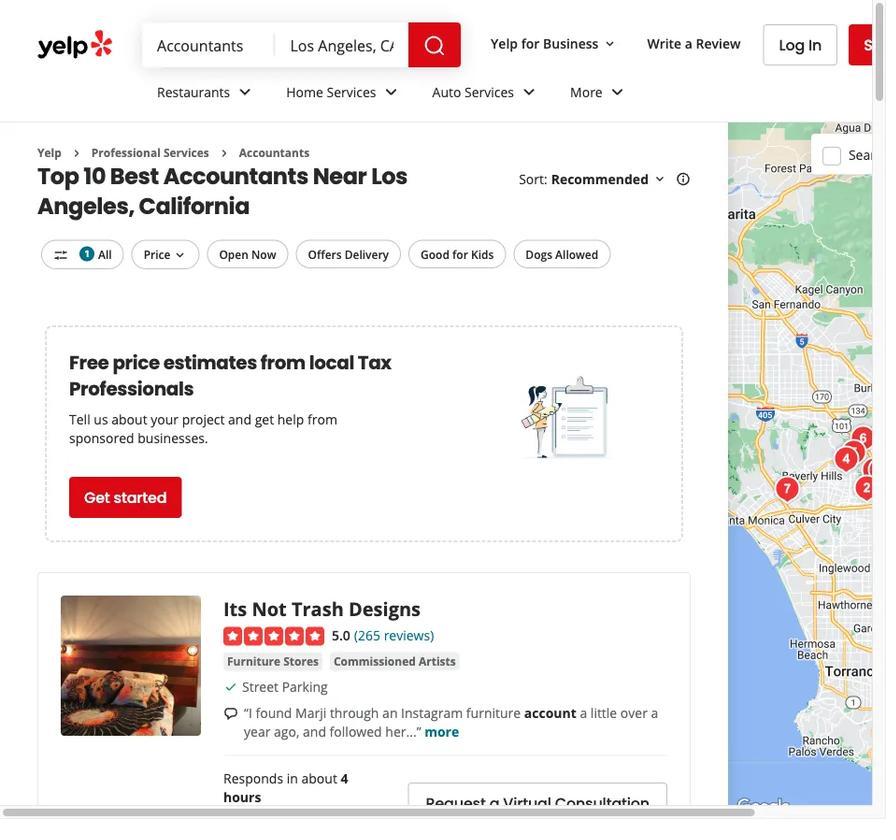 Task type: describe. For each thing, give the bounding box(es) containing it.
dogs
[[526, 246, 553, 262]]

its not trash designs image
[[61, 596, 201, 736]]

review
[[697, 34, 741, 52]]

account
[[525, 704, 577, 722]]

a left 'little'
[[580, 704, 588, 722]]

accountants link
[[239, 145, 310, 160]]

request
[[426, 793, 486, 815]]

recommended
[[552, 170, 649, 188]]

professional services link
[[92, 145, 209, 160]]

through
[[330, 704, 379, 722]]

sig link
[[850, 24, 887, 65]]

a inside button
[[490, 793, 500, 815]]

good for kids button
[[409, 240, 506, 268]]

4 hours
[[224, 770, 348, 806]]

sort:
[[519, 170, 548, 188]]

professional
[[92, 145, 161, 160]]

dogs allowed
[[526, 246, 599, 262]]

free
[[69, 350, 109, 376]]

(265 reviews) link
[[354, 625, 434, 645]]

services for home services
[[327, 83, 377, 101]]

tax
[[358, 350, 392, 376]]

more
[[571, 83, 603, 101]]

24 chevron down v2 image for more
[[607, 81, 629, 103]]

yelp for yelp link
[[37, 145, 62, 160]]

project
[[182, 410, 225, 428]]

furniture
[[467, 704, 521, 722]]

1
[[84, 247, 90, 260]]

tell
[[69, 410, 90, 428]]

over
[[621, 704, 648, 722]]

found
[[256, 704, 292, 722]]

top 10 best accountants near los angeles, california
[[37, 160, 408, 222]]

good
[[421, 246, 450, 262]]

none field near
[[291, 35, 394, 55]]

"i
[[244, 704, 252, 722]]

professional services
[[92, 145, 209, 160]]

price
[[113, 350, 160, 376]]

Find text field
[[157, 35, 261, 55]]

16 chevron down v2 image for price
[[172, 248, 187, 263]]

filters group
[[37, 240, 615, 269]]

furniture stores
[[227, 654, 319, 669]]

open now button
[[207, 240, 289, 268]]

california
[[139, 190, 250, 222]]

for for yelp
[[522, 34, 540, 52]]

businesses.
[[138, 429, 208, 447]]

at&t store - los angeles image
[[856, 452, 887, 490]]

followed
[[330, 723, 382, 741]]

google image
[[733, 795, 795, 820]]

request a virtual consultation button
[[408, 783, 668, 820]]

commissioned artists link
[[330, 653, 460, 671]]

none field find
[[157, 35, 261, 55]]

services for auto services
[[465, 83, 515, 101]]

auto
[[433, 83, 462, 101]]

write
[[648, 34, 682, 52]]

(265
[[354, 627, 381, 644]]

artspace warehouse image
[[828, 441, 866, 479]]

restaurants link
[[142, 67, 272, 122]]

16 chevron right v2 image for professional services
[[69, 146, 84, 161]]

help
[[278, 410, 304, 428]]

search
[[849, 146, 887, 163]]

5 star rating image
[[224, 627, 325, 646]]

accountants inside the top 10 best accountants near los angeles, california
[[163, 160, 309, 192]]

for for good
[[453, 246, 469, 262]]

more link
[[425, 723, 460, 741]]

commissioned artists button
[[330, 653, 460, 671]]

kids
[[471, 246, 494, 262]]

free price estimates from local tax professionals tell us about your project and get help from sponsored businesses.
[[69, 350, 392, 447]]

stores
[[284, 654, 319, 669]]

recommended button
[[552, 170, 668, 188]]

marji
[[296, 704, 327, 722]]

1 horizontal spatial about
[[302, 770, 338, 788]]

a right the write
[[686, 34, 693, 52]]

us
[[94, 410, 108, 428]]

street parking
[[242, 678, 328, 696]]

map region
[[522, 44, 887, 820]]

sig
[[865, 34, 887, 55]]

get
[[84, 487, 110, 508]]

offers
[[308, 246, 342, 262]]

5.0
[[332, 627, 351, 644]]

in
[[809, 35, 823, 56]]

hours
[[224, 789, 261, 806]]

yelp for yelp for business
[[491, 34, 518, 52]]

virtual
[[504, 793, 552, 815]]

"i found marji through an instagram furniture account
[[244, 704, 577, 722]]

her..."
[[386, 723, 422, 741]]

furniture stores link
[[224, 653, 323, 671]]



Task type: vqa. For each thing, say whether or not it's contained in the screenshot.
the Accountants inside the Top 10 Best Accountants Near Los Angeles, California
yes



Task type: locate. For each thing, give the bounding box(es) containing it.
0 horizontal spatial from
[[261, 350, 306, 376]]

for inside 'button'
[[522, 34, 540, 52]]

24 chevron down v2 image for home services
[[380, 81, 403, 103]]

responds
[[224, 770, 284, 788]]

16 chevron down v2 image inside yelp for business 'button'
[[603, 36, 618, 51]]

services
[[327, 83, 377, 101], [465, 83, 515, 101], [164, 145, 209, 160]]

a right over
[[652, 704, 659, 722]]

top
[[37, 160, 79, 192]]

services for professional services
[[164, 145, 209, 160]]

melrosemac image
[[836, 435, 873, 472]]

5.0 link
[[332, 625, 351, 645]]

write a review link
[[640, 26, 749, 60]]

0 horizontal spatial services
[[164, 145, 209, 160]]

0 horizontal spatial yelp
[[37, 145, 62, 160]]

write a review
[[648, 34, 741, 52]]

0 horizontal spatial about
[[112, 410, 147, 428]]

artists
[[419, 654, 456, 669]]

get started button
[[69, 477, 182, 518]]

professionals
[[69, 376, 194, 402]]

yelp up business categories "element"
[[491, 34, 518, 52]]

2 horizontal spatial 16 chevron down v2 image
[[653, 172, 668, 187]]

all
[[98, 246, 112, 262]]

business categories element
[[142, 67, 887, 122]]

year
[[244, 723, 271, 741]]

16 chevron down v2 image left 16 info v2 icon
[[653, 172, 668, 187]]

about right us
[[112, 410, 147, 428]]

16 chevron down v2 image for yelp for business
[[603, 36, 618, 51]]

log
[[780, 35, 806, 56]]

1 horizontal spatial none field
[[291, 35, 394, 55]]

instagram
[[401, 704, 463, 722]]

trash
[[292, 596, 344, 621]]

auto services
[[433, 83, 515, 101]]

1 vertical spatial yelp
[[37, 145, 62, 160]]

1 horizontal spatial services
[[327, 83, 377, 101]]

none field up home services
[[291, 35, 394, 55]]

1 horizontal spatial 16 chevron down v2 image
[[603, 36, 618, 51]]

offers delivery
[[308, 246, 389, 262]]

yelp inside yelp for business 'button'
[[491, 34, 518, 52]]

16 chevron right v2 image left accountants link
[[217, 146, 232, 161]]

None field
[[157, 35, 261, 55], [291, 35, 394, 55]]

24 chevron down v2 image
[[234, 81, 257, 103], [380, 81, 403, 103], [518, 81, 541, 103], [607, 81, 629, 103]]

1 horizontal spatial for
[[522, 34, 540, 52]]

24 chevron down v2 image left the auto
[[380, 81, 403, 103]]

0 horizontal spatial for
[[453, 246, 469, 262]]

24 chevron down v2 image for restaurants
[[234, 81, 257, 103]]

home services link
[[272, 67, 418, 122]]

your
[[151, 410, 179, 428]]

los
[[372, 160, 408, 192]]

and left get
[[228, 410, 252, 428]]

dogs allowed button
[[514, 240, 611, 268]]

and inside 'a little over a year ago, and followed her..."'
[[303, 723, 326, 741]]

little
[[591, 704, 618, 722]]

from left local
[[261, 350, 306, 376]]

price
[[144, 246, 171, 262]]

and
[[228, 410, 252, 428], [303, 723, 326, 741]]

furniture stores button
[[224, 653, 323, 671]]

0 vertical spatial from
[[261, 350, 306, 376]]

0 horizontal spatial 16 chevron right v2 image
[[69, 146, 84, 161]]

0 horizontal spatial and
[[228, 410, 252, 428]]

24 chevron down v2 image down "yelp for business" at the right top of page
[[518, 81, 541, 103]]

about inside free price estimates from local tax professionals tell us about your project and get help from sponsored businesses.
[[112, 410, 147, 428]]

yelp for business button
[[484, 26, 625, 60]]

accountants up open on the left
[[163, 160, 309, 192]]

chefs' toys image
[[769, 471, 807, 508]]

services up california on the top left
[[164, 145, 209, 160]]

services right the auto
[[465, 83, 515, 101]]

from right help
[[308, 410, 338, 428]]

and inside free price estimates from local tax professionals tell us about your project and get help from sponsored businesses.
[[228, 410, 252, 428]]

16 chevron down v2 image inside price 'popup button'
[[172, 248, 187, 263]]

1 horizontal spatial 16 chevron right v2 image
[[217, 146, 232, 161]]

commissioned artists
[[334, 654, 456, 669]]

an
[[383, 704, 398, 722]]

1 vertical spatial 16 chevron down v2 image
[[653, 172, 668, 187]]

yelp link
[[37, 145, 62, 160]]

24 chevron down v2 image for auto services
[[518, 81, 541, 103]]

local
[[309, 350, 354, 376]]

16 filter v2 image
[[53, 248, 68, 263]]

16 chevron right v2 image
[[69, 146, 84, 161], [217, 146, 232, 161]]

street
[[242, 678, 279, 696]]

16 chevron down v2 image
[[603, 36, 618, 51], [653, 172, 668, 187], [172, 248, 187, 263]]

1 vertical spatial from
[[308, 410, 338, 428]]

0 vertical spatial yelp
[[491, 34, 518, 52]]

16 chevron down v2 image right business
[[603, 36, 618, 51]]

good for kids
[[421, 246, 494, 262]]

yelp for business
[[491, 34, 599, 52]]

search image
[[424, 35, 446, 57]]

0 vertical spatial about
[[112, 410, 147, 428]]

24 chevron down v2 image inside home services link
[[380, 81, 403, 103]]

a left virtual
[[490, 793, 500, 815]]

16 info v2 image
[[676, 172, 691, 187]]

ago,
[[274, 723, 300, 741]]

commissioned
[[334, 654, 416, 669]]

16 chevron down v2 image inside 'recommended' popup button
[[653, 172, 668, 187]]

for left kids
[[453, 246, 469, 262]]

about
[[112, 410, 147, 428], [302, 770, 338, 788]]

none field up restaurants
[[157, 35, 261, 55]]

16 checkmark v2 image
[[224, 680, 239, 695]]

2 none field from the left
[[291, 35, 394, 55]]

1 vertical spatial and
[[303, 723, 326, 741]]

for inside button
[[453, 246, 469, 262]]

sponsored
[[69, 429, 134, 447]]

get started
[[84, 487, 167, 508]]

24 chevron down v2 image inside more link
[[607, 81, 629, 103]]

for left business
[[522, 34, 540, 52]]

its
[[224, 596, 247, 621]]

1 vertical spatial about
[[302, 770, 338, 788]]

best
[[110, 160, 159, 192]]

16 chevron right v2 image for accountants
[[217, 146, 232, 161]]

yelp
[[491, 34, 518, 52], [37, 145, 62, 160]]

verizon image
[[863, 452, 887, 490]]

24 chevron down v2 image right more
[[607, 81, 629, 103]]

0 vertical spatial for
[[522, 34, 540, 52]]

2 horizontal spatial services
[[465, 83, 515, 101]]

offers delivery button
[[296, 240, 401, 268]]

auto services link
[[418, 67, 556, 122]]

its not trash designs link
[[224, 596, 421, 621]]

3 24 chevron down v2 image from the left
[[518, 81, 541, 103]]

designs
[[349, 596, 421, 621]]

about left 4
[[302, 770, 338, 788]]

16 speech v2 image
[[224, 707, 239, 722]]

1 horizontal spatial yelp
[[491, 34, 518, 52]]

furniture
[[227, 654, 281, 669]]

get
[[255, 410, 274, 428]]

log in link
[[764, 24, 838, 65]]

2 vertical spatial 16 chevron down v2 image
[[172, 248, 187, 263]]

Near text field
[[291, 35, 394, 55]]

(265 reviews)
[[354, 627, 434, 644]]

a
[[686, 34, 693, 52], [580, 704, 588, 722], [652, 704, 659, 722], [490, 793, 500, 815]]

angeles,
[[37, 190, 135, 222]]

open
[[219, 246, 249, 262]]

surfas culinary district image
[[849, 470, 886, 508]]

0 vertical spatial and
[[228, 410, 252, 428]]

1 all
[[84, 246, 112, 262]]

1 none field from the left
[[157, 35, 261, 55]]

24 chevron down v2 image right restaurants
[[234, 81, 257, 103]]

log in
[[780, 35, 823, 56]]

16 chevron down v2 image for recommended
[[653, 172, 668, 187]]

16 chevron right v2 image right yelp link
[[69, 146, 84, 161]]

yelp left 10 at top left
[[37, 145, 62, 160]]

home
[[286, 83, 324, 101]]

restaurants
[[157, 83, 230, 101]]

2 16 chevron right v2 image from the left
[[217, 146, 232, 161]]

16 chevron down v2 image right price
[[172, 248, 187, 263]]

price button
[[132, 240, 200, 269]]

now
[[252, 246, 276, 262]]

None search field
[[142, 22, 465, 67]]

1 horizontal spatial and
[[303, 723, 326, 741]]

4 24 chevron down v2 image from the left
[[607, 81, 629, 103]]

a little over a year ago, and followed her..."
[[244, 704, 659, 741]]

1 24 chevron down v2 image from the left
[[234, 81, 257, 103]]

2 24 chevron down v2 image from the left
[[380, 81, 403, 103]]

responds in about
[[224, 770, 341, 788]]

free price estimates from local tax professionals image
[[522, 371, 615, 465]]

not
[[252, 596, 287, 621]]

0 vertical spatial 16 chevron down v2 image
[[603, 36, 618, 51]]

4
[[341, 770, 348, 788]]

accountants down home on the left top of page
[[239, 145, 310, 160]]

1 vertical spatial for
[[453, 246, 469, 262]]

services right home on the left top of page
[[327, 83, 377, 101]]

and down marji
[[303, 723, 326, 741]]

24 chevron down v2 image inside restaurants link
[[234, 81, 257, 103]]

1 horizontal spatial from
[[308, 410, 338, 428]]

24 chevron down v2 image inside the auto services link
[[518, 81, 541, 103]]

10
[[83, 160, 106, 192]]

home services
[[286, 83, 377, 101]]

estimates
[[163, 350, 257, 376]]

request a virtual consultation
[[426, 793, 650, 815]]

its not trash designs
[[224, 596, 421, 621]]

business
[[544, 34, 599, 52]]

delivery
[[345, 246, 389, 262]]

spectrum image
[[845, 421, 883, 458]]

1 16 chevron right v2 image from the left
[[69, 146, 84, 161]]

0 horizontal spatial 16 chevron down v2 image
[[172, 248, 187, 263]]

more
[[425, 723, 460, 741]]

0 horizontal spatial none field
[[157, 35, 261, 55]]

more link
[[556, 67, 644, 122]]



